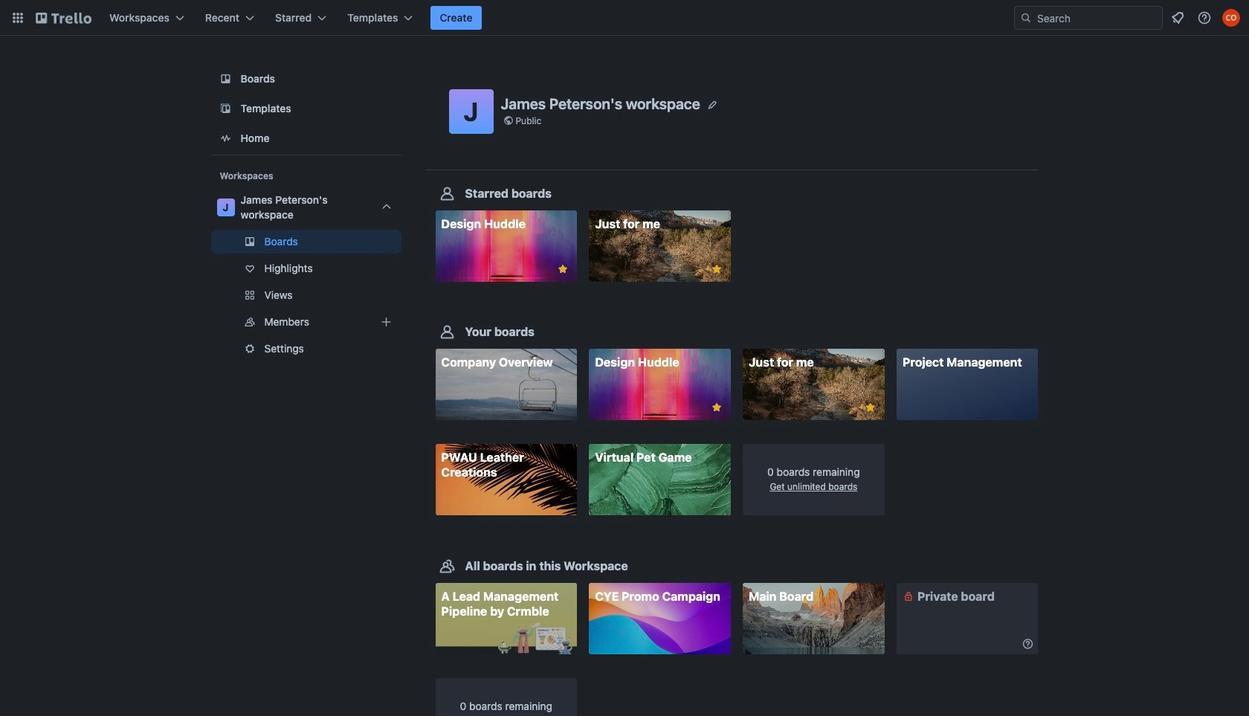 Task type: locate. For each thing, give the bounding box(es) containing it.
0 vertical spatial click to unstar this board. it will be removed from your starred list. image
[[710, 263, 724, 276]]

search image
[[1020, 12, 1032, 24]]

click to unstar this board. it will be removed from your starred list. image
[[710, 263, 724, 276], [710, 401, 724, 414]]

0 vertical spatial click to unstar this board. it will be removed from your starred list. image
[[556, 263, 570, 276]]

board image
[[217, 70, 235, 88]]

template board image
[[217, 100, 235, 118]]

1 horizontal spatial click to unstar this board. it will be removed from your starred list. image
[[864, 401, 877, 414]]

0 notifications image
[[1169, 9, 1187, 27]]

2 click to unstar this board. it will be removed from your starred list. image from the top
[[710, 401, 724, 414]]

click to unstar this board. it will be removed from your starred list. image
[[556, 263, 570, 276], [864, 401, 877, 414]]

1 vertical spatial click to unstar this board. it will be removed from your starred list. image
[[864, 401, 877, 414]]

primary element
[[0, 0, 1249, 36]]

sm image
[[1021, 636, 1036, 651]]

1 vertical spatial click to unstar this board. it will be removed from your starred list. image
[[710, 401, 724, 414]]



Task type: describe. For each thing, give the bounding box(es) containing it.
home image
[[217, 129, 235, 147]]

back to home image
[[36, 6, 91, 30]]

add image
[[377, 313, 395, 331]]

0 horizontal spatial click to unstar this board. it will be removed from your starred list. image
[[556, 263, 570, 276]]

christina overa (christinaovera) image
[[1223, 9, 1241, 27]]

Search field
[[1032, 7, 1162, 28]]

1 click to unstar this board. it will be removed from your starred list. image from the top
[[710, 263, 724, 276]]

sm image
[[901, 589, 916, 604]]

open information menu image
[[1197, 10, 1212, 25]]



Task type: vqa. For each thing, say whether or not it's contained in the screenshot.
the "Save" button
no



